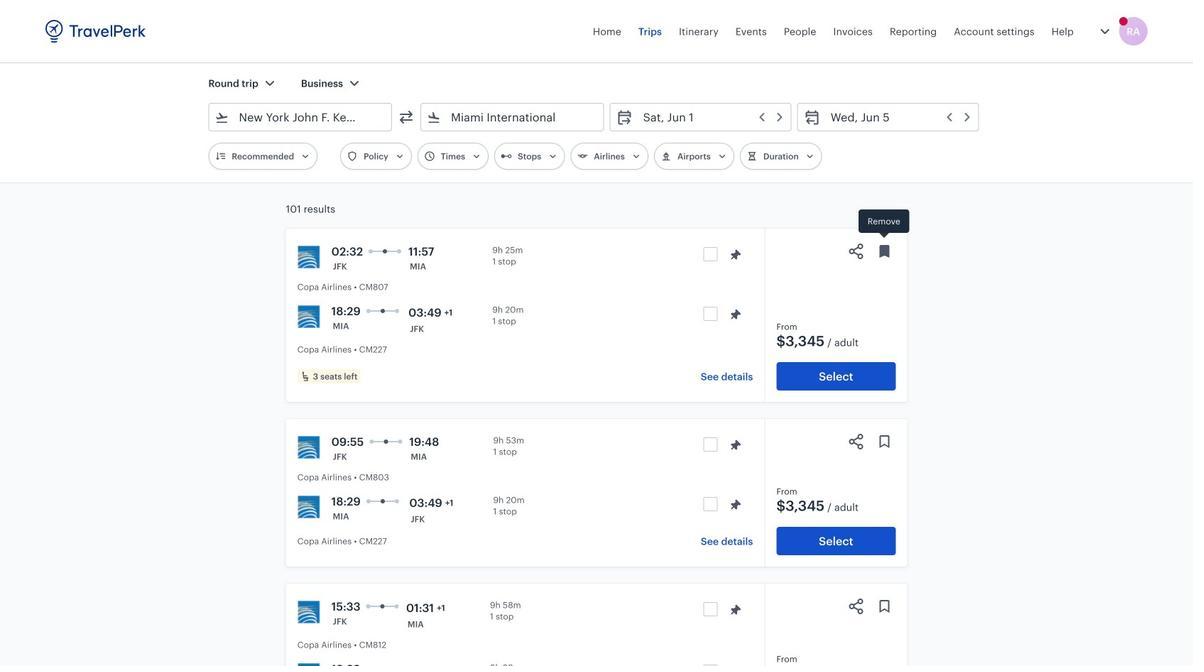 Task type: locate. For each thing, give the bounding box(es) containing it.
To search field
[[441, 106, 585, 129]]

1 vertical spatial copa airlines image
[[297, 436, 320, 459]]

copa airlines image
[[297, 246, 320, 269], [297, 496, 320, 519], [297, 601, 320, 624], [297, 664, 320, 666]]

copa airlines image
[[297, 305, 320, 328], [297, 436, 320, 459]]

tooltip
[[859, 210, 910, 240]]

2 copa airlines image from the top
[[297, 436, 320, 459]]

2 copa airlines image from the top
[[297, 496, 320, 519]]

From search field
[[229, 106, 373, 129]]

0 vertical spatial copa airlines image
[[297, 305, 320, 328]]



Task type: vqa. For each thing, say whether or not it's contained in the screenshot.
'Add first traveler' search field
no



Task type: describe. For each thing, give the bounding box(es) containing it.
1 copa airlines image from the top
[[297, 246, 320, 269]]

Return field
[[821, 106, 973, 129]]

1 copa airlines image from the top
[[297, 305, 320, 328]]

4 copa airlines image from the top
[[297, 664, 320, 666]]

3 copa airlines image from the top
[[297, 601, 320, 624]]

Depart field
[[633, 106, 785, 129]]



